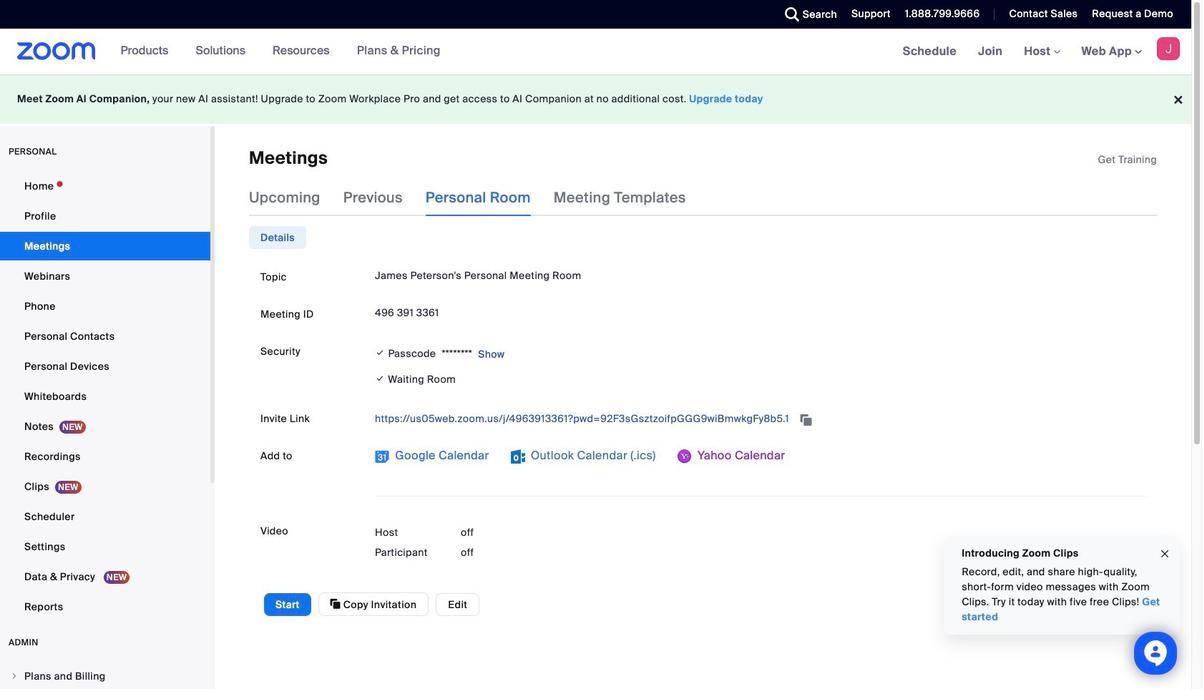 Task type: locate. For each thing, give the bounding box(es) containing it.
profile picture image
[[1158, 37, 1181, 60]]

1 checked image from the top
[[375, 346, 386, 360]]

0 vertical spatial checked image
[[375, 346, 386, 360]]

footer
[[0, 74, 1192, 124]]

1 vertical spatial checked image
[[375, 372, 386, 387]]

application
[[1099, 153, 1158, 167]]

zoom logo image
[[17, 42, 96, 60]]

menu item
[[0, 663, 211, 690]]

add to yahoo calendar image
[[678, 450, 692, 464]]

tab
[[249, 227, 307, 249]]

close image
[[1160, 546, 1171, 562]]

meetings navigation
[[893, 29, 1192, 75]]

copy url image
[[799, 415, 814, 425]]

copy image
[[330, 598, 341, 611]]

tab list
[[249, 227, 307, 249]]

personal menu menu
[[0, 172, 211, 623]]

banner
[[0, 29, 1192, 75]]

checked image
[[375, 346, 386, 360], [375, 372, 386, 387]]



Task type: vqa. For each thing, say whether or not it's contained in the screenshot.
product information "Navigation"
yes



Task type: describe. For each thing, give the bounding box(es) containing it.
add to outlook calendar (.ics) image
[[511, 450, 525, 464]]

add to google calendar image
[[375, 450, 390, 464]]

product information navigation
[[110, 29, 452, 74]]

right image
[[10, 672, 19, 681]]

2 checked image from the top
[[375, 372, 386, 387]]

tabs of meeting tab list
[[249, 179, 709, 217]]



